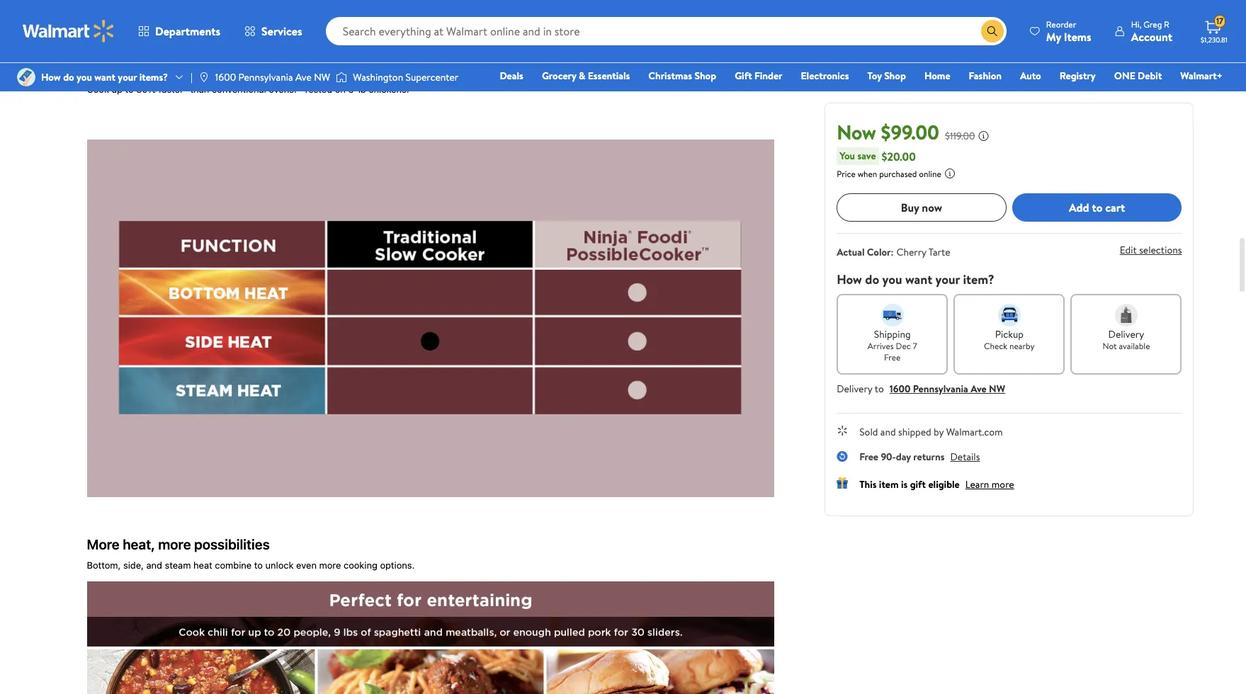 Task type: vqa. For each thing, say whether or not it's contained in the screenshot.
the for For
no



Task type: locate. For each thing, give the bounding box(es) containing it.
shop right christmas
[[694, 69, 716, 83]]

1 horizontal spatial nw
[[989, 382, 1005, 396]]

0 vertical spatial nw
[[314, 70, 330, 84]]

fashion link
[[962, 68, 1008, 84]]

actual
[[837, 245, 865, 259]]

greg
[[1143, 18, 1162, 30]]

1600 right |
[[215, 70, 236, 84]]

to inside button
[[1092, 200, 1103, 215]]

item?
[[963, 271, 994, 288]]

 image
[[198, 72, 210, 83]]

0 horizontal spatial how
[[41, 70, 61, 84]]

free
[[884, 351, 901, 363], [859, 450, 878, 464]]

your left items?
[[118, 70, 137, 84]]

buy now button
[[837, 193, 1006, 222]]

1 horizontal spatial free
[[884, 351, 901, 363]]

1 horizontal spatial to
[[1092, 200, 1103, 215]]

is
[[901, 477, 908, 492]]

$1,230.81
[[1201, 35, 1227, 45]]

christmas shop
[[648, 69, 716, 83]]

edit selections
[[1120, 243, 1182, 257]]

available
[[1119, 340, 1150, 352]]

legal information image
[[944, 168, 956, 179]]

want for item?
[[905, 271, 932, 288]]

2 shop from the left
[[884, 69, 906, 83]]

1 vertical spatial delivery
[[837, 382, 872, 396]]

want left items?
[[94, 70, 115, 84]]

1 horizontal spatial do
[[865, 271, 879, 288]]

item
[[879, 477, 899, 492]]

christmas shop link
[[642, 68, 723, 84]]

christmas
[[648, 69, 692, 83]]

do for how do you want your items?
[[63, 70, 74, 84]]

how down walmart image
[[41, 70, 61, 84]]

details
[[950, 450, 980, 464]]

how
[[41, 70, 61, 84], [837, 271, 862, 288]]

1 horizontal spatial ave
[[971, 382, 987, 396]]

nw left the washington
[[314, 70, 330, 84]]

your
[[118, 70, 137, 84], [935, 271, 960, 288]]

1 vertical spatial free
[[859, 450, 878, 464]]

0 horizontal spatial pennsylvania
[[238, 70, 293, 84]]

r
[[1164, 18, 1169, 30]]

cherry
[[896, 245, 926, 259]]

do down walmart image
[[63, 70, 74, 84]]

0 horizontal spatial  image
[[17, 68, 35, 86]]

0 vertical spatial free
[[884, 351, 901, 363]]

0 horizontal spatial 1600
[[215, 70, 236, 84]]

free down shipping
[[884, 351, 901, 363]]

0 vertical spatial 1600
[[215, 70, 236, 84]]

0 horizontal spatial shop
[[694, 69, 716, 83]]

1600 down "dec"
[[890, 382, 911, 396]]

Search search field
[[326, 17, 1007, 45]]

grocery & essentials
[[542, 69, 630, 83]]

0 vertical spatial want
[[94, 70, 115, 84]]

walmart+ link
[[1174, 68, 1229, 84]]

1 horizontal spatial shop
[[884, 69, 906, 83]]

check
[[984, 340, 1007, 352]]

purchased
[[879, 168, 917, 180]]

1 horizontal spatial  image
[[336, 70, 347, 84]]

0 vertical spatial pennsylvania
[[238, 70, 293, 84]]

electronics link
[[794, 68, 855, 84]]

free 90-day returns details
[[859, 450, 980, 464]]

and
[[880, 425, 896, 439]]

pennsylvania
[[238, 70, 293, 84], [913, 382, 968, 396]]

free left 90-
[[859, 450, 878, 464]]

shop
[[694, 69, 716, 83], [884, 69, 906, 83]]

ave down 'services'
[[295, 70, 312, 84]]

intent image for pickup image
[[998, 304, 1021, 327]]

you down :
[[882, 271, 902, 288]]

how for how do you want your item?
[[837, 271, 862, 288]]

1 vertical spatial do
[[865, 271, 879, 288]]

sold
[[859, 425, 878, 439]]

pennsylvania down services popup button
[[238, 70, 293, 84]]

0 vertical spatial delivery
[[1108, 327, 1144, 341]]

items?
[[139, 70, 168, 84]]

1 horizontal spatial pennsylvania
[[913, 382, 968, 396]]

to for delivery
[[875, 382, 884, 396]]

sold and shipped by walmart.com
[[859, 425, 1003, 439]]

0 vertical spatial your
[[118, 70, 137, 84]]

gift finder
[[735, 69, 782, 83]]

to
[[1092, 200, 1103, 215], [875, 382, 884, 396]]

 image
[[17, 68, 35, 86], [336, 70, 347, 84]]

nearby
[[1009, 340, 1035, 352]]

0 vertical spatial you
[[77, 70, 92, 84]]

do for how do you want your item?
[[865, 271, 879, 288]]

0 horizontal spatial free
[[859, 450, 878, 464]]

1 horizontal spatial delivery
[[1108, 327, 1144, 341]]

fashion
[[969, 69, 1002, 83]]

0 horizontal spatial do
[[63, 70, 74, 84]]

0 horizontal spatial to
[[875, 382, 884, 396]]

ave up walmart.com
[[971, 382, 987, 396]]

0 vertical spatial do
[[63, 70, 74, 84]]

supercenter
[[406, 70, 459, 84]]

do
[[63, 70, 74, 84], [865, 271, 879, 288]]

intent image for shipping image
[[881, 304, 904, 327]]

1 shop from the left
[[694, 69, 716, 83]]

your down tarte
[[935, 271, 960, 288]]

one debit
[[1114, 69, 1162, 83]]

0 horizontal spatial ave
[[295, 70, 312, 84]]

delivery inside delivery not available
[[1108, 327, 1144, 341]]

one
[[1114, 69, 1135, 83]]

learn
[[965, 477, 989, 492]]

shop right toy
[[884, 69, 906, 83]]

1 vertical spatial how
[[837, 271, 862, 288]]

1 horizontal spatial you
[[882, 271, 902, 288]]

 image left the washington
[[336, 70, 347, 84]]

shipping arrives dec 7 free
[[868, 327, 917, 363]]

0 vertical spatial how
[[41, 70, 61, 84]]

0 vertical spatial to
[[1092, 200, 1103, 215]]

17
[[1216, 15, 1224, 27]]

1 vertical spatial 1600
[[890, 382, 911, 396]]

details button
[[950, 450, 980, 464]]

tarte
[[928, 245, 950, 259]]

0 horizontal spatial you
[[77, 70, 92, 84]]

1 horizontal spatial want
[[905, 271, 932, 288]]

reorder my items
[[1046, 18, 1091, 44]]

nw
[[314, 70, 330, 84], [989, 382, 1005, 396]]

you
[[840, 149, 855, 163]]

1 horizontal spatial your
[[935, 271, 960, 288]]

1600 pennsylvania ave nw button
[[890, 382, 1005, 396]]

delivery
[[1108, 327, 1144, 341], [837, 382, 872, 396]]

1 vertical spatial you
[[882, 271, 902, 288]]

ave
[[295, 70, 312, 84], [971, 382, 987, 396]]

items
[[1064, 29, 1091, 44]]

1600
[[215, 70, 236, 84], [890, 382, 911, 396]]

 image for how do you want your items?
[[17, 68, 35, 86]]

1 vertical spatial pennsylvania
[[913, 382, 968, 396]]

one debit link
[[1108, 68, 1168, 84]]

you down walmart image
[[77, 70, 92, 84]]

0 horizontal spatial want
[[94, 70, 115, 84]]

1 vertical spatial to
[[875, 382, 884, 396]]

to left cart
[[1092, 200, 1103, 215]]

1 vertical spatial your
[[935, 271, 960, 288]]

nw down check
[[989, 382, 1005, 396]]

delivery down the intent image for delivery
[[1108, 327, 1144, 341]]

washington supercenter
[[353, 70, 459, 84]]

now
[[837, 118, 876, 146]]

home
[[924, 69, 950, 83]]

how down actual
[[837, 271, 862, 288]]

pickup
[[995, 327, 1024, 341]]

learn more about strikethrough prices image
[[978, 130, 989, 142]]

1 horizontal spatial how
[[837, 271, 862, 288]]

want down cherry
[[905, 271, 932, 288]]

 image down walmart image
[[17, 68, 35, 86]]

finder
[[754, 69, 782, 83]]

pennsylvania up by
[[913, 382, 968, 396]]

to down the arrives at the right of page
[[875, 382, 884, 396]]

do down color on the top right of the page
[[865, 271, 879, 288]]

1 vertical spatial want
[[905, 271, 932, 288]]

intent image for delivery image
[[1115, 304, 1138, 327]]

1 vertical spatial nw
[[989, 382, 1005, 396]]

0 horizontal spatial delivery
[[837, 382, 872, 396]]

color
[[867, 245, 891, 259]]

arrives
[[868, 340, 894, 352]]

day
[[896, 450, 911, 464]]

want for items?
[[94, 70, 115, 84]]

gift finder link
[[728, 68, 789, 84]]

hi,
[[1131, 18, 1141, 30]]

you for how do you want your items?
[[77, 70, 92, 84]]

delivery not available
[[1103, 327, 1150, 352]]

0 horizontal spatial your
[[118, 70, 137, 84]]

delivery up the sold
[[837, 382, 872, 396]]



Task type: describe. For each thing, give the bounding box(es) containing it.
buy now
[[901, 200, 942, 215]]

departments
[[155, 23, 220, 39]]

add
[[1069, 200, 1089, 215]]

now $99.00
[[837, 118, 939, 146]]

dec
[[896, 340, 911, 352]]

walmart+
[[1180, 69, 1223, 83]]

auto
[[1020, 69, 1041, 83]]

learn more button
[[965, 477, 1014, 492]]

90-
[[881, 450, 896, 464]]

departments button
[[126, 14, 232, 48]]

toy shop
[[867, 69, 906, 83]]

$20.00
[[882, 148, 916, 164]]

add to cart button
[[1012, 193, 1182, 222]]

now
[[922, 200, 942, 215]]

0 vertical spatial ave
[[295, 70, 312, 84]]

add to cart
[[1069, 200, 1125, 215]]

registry
[[1060, 69, 1096, 83]]

delivery to 1600 pennsylvania ave nw
[[837, 382, 1005, 396]]

actual color : cherry tarte
[[837, 245, 950, 259]]

0 horizontal spatial nw
[[314, 70, 330, 84]]

cart
[[1105, 200, 1125, 215]]

how do you want your items?
[[41, 70, 168, 84]]

how do you want your item?
[[837, 271, 994, 288]]

more
[[992, 477, 1014, 492]]

edit selections button
[[1120, 243, 1182, 257]]

account
[[1131, 29, 1172, 44]]

search icon image
[[987, 26, 998, 37]]

electronics
[[801, 69, 849, 83]]

gifting made easy image
[[837, 477, 848, 489]]

Walmart Site-Wide search field
[[326, 17, 1007, 45]]

deals
[[500, 69, 523, 83]]

:
[[891, 245, 894, 259]]

you save $20.00
[[840, 148, 916, 164]]

your for item?
[[935, 271, 960, 288]]

pickup check nearby
[[984, 327, 1035, 352]]

shipping
[[874, 327, 911, 341]]

delivery for not
[[1108, 327, 1144, 341]]

grocery & essentials link
[[535, 68, 636, 84]]

to for add
[[1092, 200, 1103, 215]]

shipped
[[898, 425, 931, 439]]

how for how do you want your items?
[[41, 70, 61, 84]]

selections
[[1139, 243, 1182, 257]]

auto link
[[1014, 68, 1048, 84]]

1600 pennsylvania ave nw
[[215, 70, 330, 84]]

you for how do you want your item?
[[882, 271, 902, 288]]

1 horizontal spatial 1600
[[890, 382, 911, 396]]

edit
[[1120, 243, 1137, 257]]

|
[[191, 70, 193, 84]]

registry link
[[1053, 68, 1102, 84]]

this
[[859, 477, 877, 492]]

7
[[913, 340, 917, 352]]

1 vertical spatial ave
[[971, 382, 987, 396]]

walmart image
[[23, 20, 115, 43]]

buy
[[901, 200, 919, 215]]

home link
[[918, 68, 957, 84]]

toy shop link
[[861, 68, 912, 84]]

deals link
[[493, 68, 530, 84]]

essentials
[[588, 69, 630, 83]]

&
[[579, 69, 585, 83]]

services
[[261, 23, 302, 39]]

reorder
[[1046, 18, 1076, 30]]

returns
[[913, 450, 945, 464]]

 image for washington supercenter
[[336, 70, 347, 84]]

$119.00
[[945, 129, 975, 143]]

washington
[[353, 70, 403, 84]]

this item is gift eligible learn more
[[859, 477, 1014, 492]]

debit
[[1138, 69, 1162, 83]]

not
[[1103, 340, 1117, 352]]

shop for christmas shop
[[694, 69, 716, 83]]

free inside shipping arrives dec 7 free
[[884, 351, 901, 363]]

delivery for to
[[837, 382, 872, 396]]

shop for toy shop
[[884, 69, 906, 83]]

my
[[1046, 29, 1061, 44]]

when
[[858, 168, 877, 180]]

online
[[919, 168, 941, 180]]

walmart.com
[[946, 425, 1003, 439]]

gift
[[735, 69, 752, 83]]

your for items?
[[118, 70, 137, 84]]

grocery
[[542, 69, 576, 83]]

save
[[857, 149, 876, 163]]

price when purchased online
[[837, 168, 941, 180]]

toy
[[867, 69, 882, 83]]



